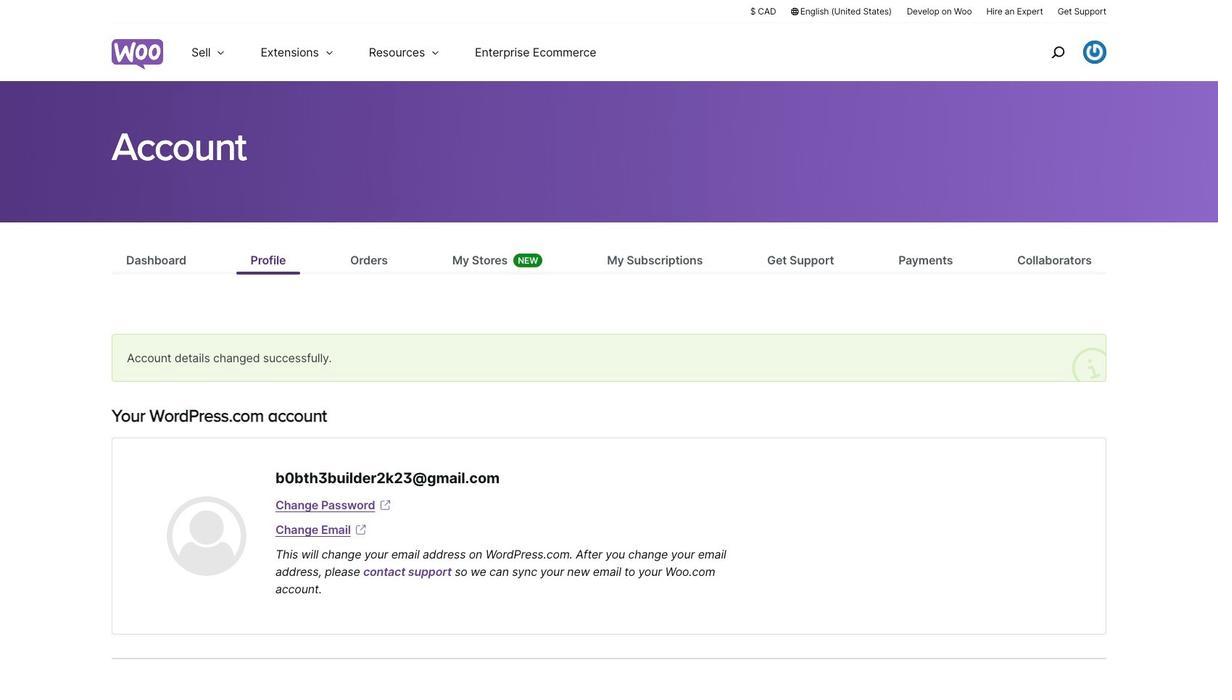 Task type: locate. For each thing, give the bounding box(es) containing it.
gravatar image image
[[167, 497, 247, 577]]

alert
[[112, 334, 1107, 382]]

1 vertical spatial external link image
[[354, 523, 368, 537]]

external link image
[[378, 498, 393, 513], [354, 523, 368, 537]]

0 vertical spatial external link image
[[378, 498, 393, 513]]

1 horizontal spatial external link image
[[378, 498, 393, 513]]



Task type: vqa. For each thing, say whether or not it's contained in the screenshot.
external link icon
yes



Task type: describe. For each thing, give the bounding box(es) containing it.
search image
[[1046, 41, 1070, 64]]

open account menu image
[[1083, 41, 1107, 64]]

0 horizontal spatial external link image
[[354, 523, 368, 537]]

service navigation menu element
[[1020, 29, 1107, 76]]



